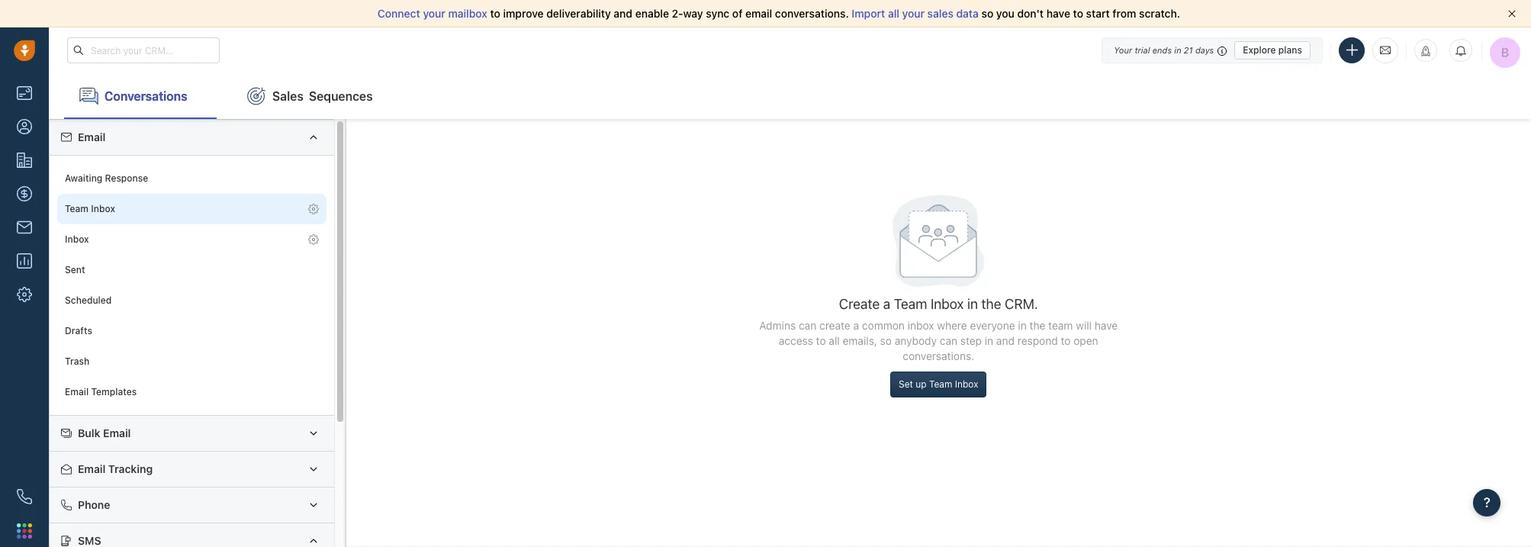 Task type: vqa. For each thing, say whether or not it's contained in the screenshot.
2- at top left
yes



Task type: describe. For each thing, give the bounding box(es) containing it.
scheduled
[[65, 295, 112, 306]]

emails,
[[843, 334, 877, 347]]

all inside create a team inbox in the crm. admins can create a common inbox where everyone in the team will have access to all emails, so anybody can step in and respond to open conversations.
[[829, 334, 840, 347]]

tracking
[[108, 462, 153, 475]]

inbox inside button
[[955, 378, 978, 390]]

0 horizontal spatial have
[[1047, 7, 1070, 20]]

create a team inbox in the crm. admins can create a common inbox where everyone in the team will have access to all emails, so anybody can step in and respond to open conversations.
[[759, 296, 1118, 362]]

team inside 'link'
[[65, 203, 89, 215]]

in down everyone
[[985, 334, 993, 347]]

0 vertical spatial a
[[883, 296, 890, 312]]

data
[[956, 7, 979, 20]]

1 vertical spatial the
[[1030, 319, 1046, 332]]

email for email templates
[[65, 386, 89, 398]]

tab list containing conversations
[[49, 73, 1531, 119]]

anybody
[[895, 334, 937, 347]]

inbox inside 'link'
[[91, 203, 115, 215]]

in down crm.
[[1018, 319, 1027, 332]]

don't
[[1017, 7, 1044, 20]]

conversations link
[[64, 73, 217, 119]]

bulk
[[78, 426, 100, 439]]

1 vertical spatial a
[[853, 319, 859, 332]]

inbox link
[[57, 224, 326, 255]]

email templates
[[65, 386, 137, 398]]

of
[[732, 7, 743, 20]]

start
[[1086, 7, 1110, 20]]

access
[[779, 334, 813, 347]]

send email image
[[1380, 44, 1391, 57]]

explore plans
[[1243, 44, 1302, 55]]

way
[[683, 7, 703, 20]]

sms
[[78, 534, 101, 547]]

will
[[1076, 319, 1092, 332]]

inbox
[[908, 319, 934, 332]]

sales sequences link
[[232, 73, 388, 119]]

inbox inside create a team inbox in the crm. admins can create a common inbox where everyone in the team will have access to all emails, so anybody can step in and respond to open conversations.
[[931, 296, 964, 312]]

to right mailbox
[[490, 7, 500, 20]]

email for email
[[78, 130, 106, 143]]

to down create
[[816, 334, 826, 347]]

deliverability
[[546, 7, 611, 20]]

connect
[[378, 7, 420, 20]]

crm.
[[1005, 296, 1038, 312]]

and inside create a team inbox in the crm. admins can create a common inbox where everyone in the team will have access to all emails, so anybody can step in and respond to open conversations.
[[996, 334, 1015, 347]]

bulk email
[[78, 426, 131, 439]]

set up team inbox button
[[890, 371, 987, 397]]

open
[[1074, 334, 1098, 347]]

plans
[[1279, 44, 1302, 55]]

trash link
[[57, 346, 326, 377]]

0 vertical spatial and
[[614, 7, 633, 20]]

connect your mailbox link
[[378, 7, 490, 20]]

sequences
[[309, 89, 373, 103]]

1 horizontal spatial all
[[888, 7, 899, 20]]

email
[[745, 7, 772, 20]]

scratch.
[[1139, 7, 1180, 20]]

email right bulk
[[103, 426, 131, 439]]

admins
[[759, 319, 796, 332]]

awaiting
[[65, 173, 102, 184]]

scheduled link
[[57, 285, 326, 316]]

Search your CRM... text field
[[67, 37, 220, 63]]

to down team
[[1061, 334, 1071, 347]]

1 horizontal spatial so
[[982, 7, 994, 20]]

1 your from the left
[[423, 7, 445, 20]]

sales sequences
[[272, 89, 373, 103]]

0 vertical spatial can
[[799, 319, 817, 332]]

phone element
[[9, 481, 40, 512]]

trash
[[65, 356, 89, 367]]

so inside create a team inbox in the crm. admins can create a common inbox where everyone in the team will have access to all emails, so anybody can step in and respond to open conversations.
[[880, 334, 892, 347]]

set
[[899, 378, 913, 390]]



Task type: locate. For each thing, give the bounding box(es) containing it.
your left mailbox
[[423, 7, 445, 20]]

0 horizontal spatial so
[[880, 334, 892, 347]]

can up access
[[799, 319, 817, 332]]

1 horizontal spatial the
[[1030, 319, 1046, 332]]

phone image
[[17, 489, 32, 504]]

1 horizontal spatial have
[[1095, 319, 1118, 332]]

and down everyone
[[996, 334, 1015, 347]]

so left you
[[982, 7, 994, 20]]

freshworks switcher image
[[17, 523, 32, 538]]

inbox up where at the right bottom of page
[[931, 296, 964, 312]]

inbox up sent
[[65, 234, 89, 245]]

a
[[883, 296, 890, 312], [853, 319, 859, 332]]

team down awaiting
[[65, 203, 89, 215]]

in up everyone
[[967, 296, 978, 312]]

0 vertical spatial have
[[1047, 7, 1070, 20]]

conversations. inside create a team inbox in the crm. admins can create a common inbox where everyone in the team will have access to all emails, so anybody can step in and respond to open conversations.
[[903, 349, 974, 362]]

phone
[[78, 498, 110, 511]]

your
[[423, 7, 445, 20], [902, 7, 925, 20]]

improve
[[503, 7, 544, 20]]

1 vertical spatial conversations.
[[903, 349, 974, 362]]

from
[[1113, 7, 1136, 20]]

team inbox
[[65, 203, 115, 215]]

enable
[[635, 7, 669, 20]]

team inbox link
[[57, 194, 326, 224]]

create
[[839, 296, 880, 312]]

drafts link
[[57, 316, 326, 346]]

your left sales
[[902, 7, 925, 20]]

1 vertical spatial and
[[996, 334, 1015, 347]]

ends
[[1153, 45, 1172, 55]]

team
[[65, 203, 89, 215], [894, 296, 927, 312], [929, 378, 952, 390]]

respond
[[1018, 334, 1058, 347]]

and
[[614, 7, 633, 20], [996, 334, 1015, 347]]

email templates link
[[57, 377, 326, 407]]

0 horizontal spatial conversations.
[[775, 7, 849, 20]]

0 horizontal spatial the
[[982, 296, 1001, 312]]

sync
[[706, 7, 730, 20]]

a up emails,
[[853, 319, 859, 332]]

have
[[1047, 7, 1070, 20], [1095, 319, 1118, 332]]

awaiting response link
[[57, 163, 326, 194]]

team inside create a team inbox in the crm. admins can create a common inbox where everyone in the team will have access to all emails, so anybody can step in and respond to open conversations.
[[894, 296, 927, 312]]

awaiting response
[[65, 173, 148, 184]]

0 vertical spatial so
[[982, 7, 994, 20]]

the up respond
[[1030, 319, 1046, 332]]

1 horizontal spatial can
[[940, 334, 958, 347]]

everyone
[[970, 319, 1015, 332]]

to
[[490, 7, 500, 20], [1073, 7, 1083, 20], [816, 334, 826, 347], [1061, 334, 1071, 347]]

your trial ends in 21 days
[[1114, 45, 1214, 55]]

conversations
[[105, 89, 187, 103]]

have inside create a team inbox in the crm. admins can create a common inbox where everyone in the team will have access to all emails, so anybody can step in and respond to open conversations.
[[1095, 319, 1118, 332]]

so
[[982, 7, 994, 20], [880, 334, 892, 347]]

sales
[[927, 7, 954, 20]]

2 horizontal spatial team
[[929, 378, 952, 390]]

0 vertical spatial team
[[65, 203, 89, 215]]

team for create
[[894, 296, 927, 312]]

response
[[105, 173, 148, 184]]

inbox
[[91, 203, 115, 215], [65, 234, 89, 245], [931, 296, 964, 312], [955, 378, 978, 390]]

1 vertical spatial team
[[894, 296, 927, 312]]

your
[[1114, 45, 1132, 55]]

all down create
[[829, 334, 840, 347]]

2-
[[672, 7, 683, 20]]

0 vertical spatial all
[[888, 7, 899, 20]]

sent
[[65, 264, 85, 276]]

and left enable
[[614, 7, 633, 20]]

a up common
[[883, 296, 890, 312]]

step
[[960, 334, 982, 347]]

1 horizontal spatial a
[[883, 296, 890, 312]]

all right import
[[888, 7, 899, 20]]

email
[[78, 130, 106, 143], [65, 386, 89, 398], [103, 426, 131, 439], [78, 462, 106, 475]]

explore plans link
[[1235, 41, 1311, 59]]

the
[[982, 296, 1001, 312], [1030, 319, 1046, 332]]

drafts
[[65, 325, 92, 337]]

0 horizontal spatial a
[[853, 319, 859, 332]]

0 horizontal spatial team
[[65, 203, 89, 215]]

the up everyone
[[982, 296, 1001, 312]]

import
[[852, 7, 885, 20]]

team inside button
[[929, 378, 952, 390]]

conversations. right email
[[775, 7, 849, 20]]

1 vertical spatial can
[[940, 334, 958, 347]]

2 vertical spatial team
[[929, 378, 952, 390]]

sent link
[[57, 255, 326, 285]]

0 horizontal spatial all
[[829, 334, 840, 347]]

1 horizontal spatial team
[[894, 296, 927, 312]]

mailbox
[[448, 7, 487, 20]]

1 vertical spatial so
[[880, 334, 892, 347]]

team up the inbox
[[894, 296, 927, 312]]

email tracking
[[78, 462, 153, 475]]

0 vertical spatial the
[[982, 296, 1001, 312]]

inbox down awaiting response
[[91, 203, 115, 215]]

have right will
[[1095, 319, 1118, 332]]

tab list
[[49, 73, 1531, 119]]

0 vertical spatial conversations.
[[775, 7, 849, 20]]

2 your from the left
[[902, 7, 925, 20]]

import all your sales data link
[[852, 7, 982, 20]]

you
[[996, 7, 1015, 20]]

templates
[[91, 386, 137, 398]]

team right up
[[929, 378, 952, 390]]

so down common
[[880, 334, 892, 347]]

0 horizontal spatial your
[[423, 7, 445, 20]]

in left 21
[[1174, 45, 1182, 55]]

connect your mailbox to improve deliverability and enable 2-way sync of email conversations. import all your sales data so you don't have to start from scratch.
[[378, 7, 1180, 20]]

close image
[[1508, 10, 1516, 18]]

email for email tracking
[[78, 462, 106, 475]]

0 horizontal spatial can
[[799, 319, 817, 332]]

common
[[862, 319, 905, 332]]

0 horizontal spatial and
[[614, 7, 633, 20]]

sales
[[272, 89, 304, 103]]

in
[[1174, 45, 1182, 55], [967, 296, 978, 312], [1018, 319, 1027, 332], [985, 334, 993, 347]]

explore
[[1243, 44, 1276, 55]]

all
[[888, 7, 899, 20], [829, 334, 840, 347]]

1 horizontal spatial your
[[902, 7, 925, 20]]

email up awaiting
[[78, 130, 106, 143]]

1 horizontal spatial and
[[996, 334, 1015, 347]]

to left start
[[1073, 7, 1083, 20]]

21
[[1184, 45, 1193, 55]]

team for set
[[929, 378, 952, 390]]

1 vertical spatial have
[[1095, 319, 1118, 332]]

conversations. down anybody
[[903, 349, 974, 362]]

create
[[819, 319, 851, 332]]

1 horizontal spatial conversations.
[[903, 349, 974, 362]]

where
[[937, 319, 967, 332]]

inbox down step
[[955, 378, 978, 390]]

set up team inbox
[[899, 378, 978, 390]]

can
[[799, 319, 817, 332], [940, 334, 958, 347]]

conversations.
[[775, 7, 849, 20], [903, 349, 974, 362]]

can down where at the right bottom of page
[[940, 334, 958, 347]]

days
[[1195, 45, 1214, 55]]

trial
[[1135, 45, 1150, 55]]

up
[[916, 378, 927, 390]]

what's new image
[[1421, 46, 1431, 56]]

email up phone
[[78, 462, 106, 475]]

team
[[1048, 319, 1073, 332]]

1 vertical spatial all
[[829, 334, 840, 347]]

email down trash
[[65, 386, 89, 398]]

have right 'don't'
[[1047, 7, 1070, 20]]



